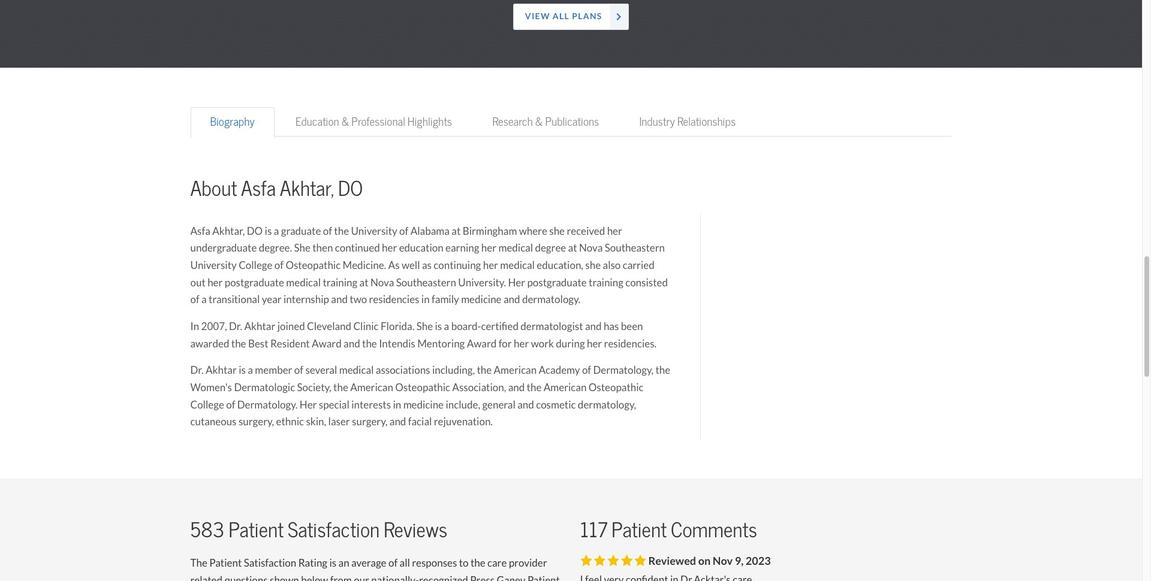 Task type: vqa. For each thing, say whether or not it's contained in the screenshot.
in to the right
yes



Task type: describe. For each thing, give the bounding box(es) containing it.
the
[[190, 557, 207, 570]]

consisted
[[626, 276, 668, 289]]

on
[[699, 555, 711, 569]]

of right academy
[[582, 364, 591, 377]]

ethnic
[[276, 416, 304, 429]]

out
[[190, 276, 206, 289]]

akhtar inside dr. akhtar is a member of several medical associations including, the american academy of dermatology, the women's dermatologic society, the american osteopathic association, and the american osteopathic college of dermatology. her special interests in medicine include, general and cosmetic dermatology, cutaneous surgery, ethnic skin, laser surgery, and facial rejuvenation.
[[206, 364, 237, 377]]

reviews
[[384, 518, 448, 544]]

the left 'best'
[[231, 337, 246, 351]]

in inside "asfa akhtar, do is a graduate of the university of alabama at birmingham where she received her undergraduate degree. she then continued her education earning her medical degree at nova southeastern university college of osteopathic medicine. as well as continuing her medical education, she also carried out her postgraduate medical training at nova southeastern university. her postgraduate training consisted of a transitional year internship and two residencies in family medicine and dermatology."
[[422, 293, 430, 307]]

been
[[621, 320, 643, 333]]

publications
[[545, 115, 599, 129]]

also
[[603, 259, 621, 272]]

education
[[399, 242, 444, 255]]

work
[[531, 337, 554, 351]]

clinic
[[354, 320, 379, 333]]

0 vertical spatial asfa
[[241, 176, 276, 201]]

residencies.
[[604, 337, 657, 351]]

comments
[[671, 518, 758, 544]]

board-
[[451, 320, 481, 333]]

all
[[400, 557, 410, 570]]

research
[[493, 115, 533, 129]]

medical up internship
[[286, 276, 321, 289]]

her down birmingham
[[482, 242, 497, 255]]

biography link
[[190, 107, 275, 138]]

2 horizontal spatial osteopathic
[[589, 381, 644, 395]]

0 vertical spatial do
[[338, 176, 363, 201]]

degree
[[535, 242, 566, 255]]

her up university. her
[[483, 259, 498, 272]]

the up special
[[334, 381, 348, 395]]

all
[[553, 11, 570, 22]]

2 postgraduate from the left
[[527, 276, 587, 289]]

0 horizontal spatial american
[[350, 381, 393, 395]]

below
[[301, 574, 328, 582]]

two
[[350, 293, 367, 307]]

medical down where
[[499, 242, 533, 255]]

has
[[604, 320, 619, 333]]

dermatologist and
[[521, 320, 602, 333]]

internship
[[284, 293, 329, 307]]

our
[[354, 574, 369, 582]]

plans
[[572, 11, 603, 22]]

nova southeastern
[[579, 242, 665, 255]]

asfa inside "asfa akhtar, do is a graduate of the university of alabama at birmingham where she received her undergraduate degree. she then continued her education earning her medical degree at nova southeastern university college of osteopathic medicine. as well as continuing her medical education, she also carried out her postgraduate medical training at nova southeastern university. her postgraduate training consisted of a transitional year internship and two residencies in family medicine and dermatology."
[[190, 225, 210, 238]]

of down degree.
[[275, 259, 284, 272]]

of down out
[[190, 293, 200, 307]]

the inside "asfa akhtar, do is a graduate of the university of alabama at birmingham where she received her undergraduate degree. she then continued her education earning her medical degree at nova southeastern university college of osteopathic medicine. as well as continuing her medical education, she also carried out her postgraduate medical training at nova southeastern university. her postgraduate training consisted of a transitional year internship and two residencies in family medicine and dermatology."
[[334, 225, 349, 238]]

of up cutaneous at left bottom
[[226, 399, 235, 412]]

special
[[319, 399, 350, 412]]

well
[[402, 259, 420, 272]]

an
[[339, 557, 349, 570]]

from
[[330, 574, 352, 582]]

her right during
[[587, 337, 602, 351]]

& for education
[[342, 115, 349, 129]]

satisfaction for rating
[[244, 557, 296, 570]]

training at
[[323, 276, 369, 289]]

tab list containing biography
[[190, 106, 952, 138]]

earning
[[446, 242, 479, 255]]

of up the education
[[400, 225, 409, 238]]

is inside "asfa akhtar, do is a graduate of the university of alabama at birmingham where she received her undergraduate degree. she then continued her education earning her medical degree at nova southeastern university college of osteopathic medicine. as well as continuing her medical education, she also carried out her postgraduate medical training at nova southeastern university. her postgraduate training consisted of a transitional year internship and two residencies in family medicine and dermatology."
[[265, 225, 272, 238]]

best
[[248, 337, 268, 351]]

view
[[525, 11, 550, 22]]

shown
[[270, 574, 299, 582]]

osteopathic inside "asfa akhtar, do is a graduate of the university of alabama at birmingham where she received her undergraduate degree. she then continued her education earning her medical degree at nova southeastern university college of osteopathic medicine. as well as continuing her medical education, she also carried out her postgraduate medical training at nova southeastern university. her postgraduate training consisted of a transitional year internship and two residencies in family medicine and dermatology."
[[286, 259, 341, 272]]

cutaneous
[[190, 416, 237, 429]]

of left several
[[294, 364, 303, 377]]

dermatology,
[[593, 364, 654, 377]]

year
[[262, 293, 282, 307]]

0 horizontal spatial university
[[190, 259, 237, 272]]

the right dermatology, on the right of the page
[[656, 364, 671, 377]]

biography
[[210, 115, 255, 129]]

as
[[388, 259, 400, 272]]

responses
[[412, 557, 457, 570]]

ganey
[[497, 574, 526, 582]]

1 horizontal spatial american
[[494, 364, 537, 377]]

residencies
[[369, 293, 420, 307]]

dermatology.
[[237, 399, 298, 412]]

relationships
[[678, 115, 736, 129]]

a up degree.
[[274, 225, 279, 238]]

and down university. her
[[504, 293, 520, 307]]

awarded
[[190, 337, 229, 351]]

do inside "asfa akhtar, do is a graduate of the university of alabama at birmingham where she received her undergraduate degree. she then continued her education earning her medical degree at nova southeastern university college of osteopathic medicine. as well as continuing her medical education, she also carried out her postgraduate medical training at nova southeastern university. her postgraduate training consisted of a transitional year internship and two residencies in family medicine and dermatology."
[[247, 225, 263, 238]]

2 horizontal spatial american
[[544, 381, 587, 395]]

the patient satisfaction rating is an average of all responses to the care provider related questions shown below from our nationally-recognized press ganey patien
[[190, 557, 561, 582]]

industry relationships link
[[620, 108, 755, 137]]

of up then
[[323, 225, 332, 238]]

cleveland
[[307, 320, 352, 333]]

117
[[580, 518, 608, 544]]

florida.
[[381, 320, 415, 333]]

interests
[[352, 399, 391, 412]]

education & professional highlights link
[[277, 108, 471, 137]]

mentoring
[[418, 337, 465, 351]]

graduate
[[281, 225, 321, 238]]

rejuvenation.
[[434, 416, 493, 429]]

cosmetic
[[536, 399, 576, 412]]

is inside the patient satisfaction rating is an average of all responses to the care provider related questions shown below from our nationally-recognized press ganey patien
[[330, 557, 337, 570]]

laser
[[328, 416, 350, 429]]

of inside the patient satisfaction rating is an average of all responses to the care provider related questions shown below from our nationally-recognized press ganey patien
[[389, 557, 398, 570]]

the up association,
[[477, 364, 492, 377]]

0 vertical spatial at
[[452, 225, 461, 238]]

college inside dr. akhtar is a member of several medical associations including, the american academy of dermatology, the women's dermatologic society, the american osteopathic association, and the american osteopathic college of dermatology. her special interests in medicine include, general and cosmetic dermatology, cutaneous surgery, ethnic skin, laser surgery, and facial rejuvenation.
[[190, 399, 224, 412]]

2023
[[746, 555, 771, 569]]

provider
[[509, 557, 547, 570]]

dermatologic
[[234, 381, 295, 395]]

medical up university. her
[[500, 259, 535, 272]]

in
[[190, 320, 199, 333]]

dr. inside in 2007, dr. akhtar joined cleveland clinic florida. she is a board-certified dermatologist and has been awarded the best resident award and the intendis mentoring award for her work during her residencies.
[[229, 320, 242, 333]]

press
[[470, 574, 495, 582]]

patient for the
[[209, 557, 242, 570]]

undergraduate
[[190, 242, 257, 255]]

birmingham
[[463, 225, 517, 238]]

and inside in 2007, dr. akhtar joined cleveland clinic florida. she is a board-certified dermatologist and has been awarded the best resident award and the intendis mentoring award for her work during her residencies.
[[344, 337, 360, 351]]

and left 'facial'
[[390, 416, 406, 429]]

and up general
[[508, 381, 525, 395]]

skin,
[[306, 416, 326, 429]]

a down out
[[202, 293, 207, 307]]

nov
[[713, 555, 733, 569]]

recognized
[[419, 574, 468, 582]]



Task type: locate. For each thing, give the bounding box(es) containing it.
1 vertical spatial satisfaction
[[244, 557, 296, 570]]

0 vertical spatial college
[[239, 259, 273, 272]]

0 horizontal spatial osteopathic
[[286, 259, 341, 272]]

a up 'mentoring'
[[444, 320, 449, 333]]

award
[[312, 337, 342, 351], [467, 337, 497, 351]]

osteopathic down dermatology, on the right of the page
[[589, 381, 644, 395]]

joined
[[278, 320, 305, 333]]

1 horizontal spatial in
[[422, 293, 430, 307]]

0 horizontal spatial &
[[342, 115, 349, 129]]

0 vertical spatial she
[[294, 242, 311, 255]]

of left the all
[[389, 557, 398, 570]]

patient inside the patient satisfaction rating is an average of all responses to the care provider related questions shown below from our nationally-recognized press ganey patien
[[209, 557, 242, 570]]

is inside dr. akhtar is a member of several medical associations including, the american academy of dermatology, the women's dermatologic society, the american osteopathic association, and the american osteopathic college of dermatology. her special interests in medicine include, general and cosmetic dermatology, cutaneous surgery, ethnic skin, laser surgery, and facial rejuvenation.
[[239, 364, 246, 377]]

highlights
[[408, 115, 452, 129]]

academy
[[539, 364, 580, 377]]

1 horizontal spatial akhtar,
[[280, 176, 334, 201]]

postgraduate up year
[[225, 276, 284, 289]]

surgery, down interests
[[352, 416, 388, 429]]

women's
[[190, 381, 232, 395]]

she
[[294, 242, 311, 255], [417, 320, 433, 333]]

medicine up 'facial'
[[403, 399, 444, 412]]

a inside dr. akhtar is a member of several medical associations including, the american academy of dermatology, the women's dermatologic society, the american osteopathic association, and the american osteopathic college of dermatology. her special interests in medicine include, general and cosmetic dermatology, cutaneous surgery, ethnic skin, laser surgery, and facial rejuvenation.
[[248, 364, 253, 377]]

1 horizontal spatial surgery,
[[352, 416, 388, 429]]

university up continued
[[351, 225, 397, 238]]

0 horizontal spatial postgraduate
[[225, 276, 284, 289]]

she down "graduate"
[[294, 242, 311, 255]]

patient for 583
[[229, 518, 284, 544]]

dr. inside dr. akhtar is a member of several medical associations including, the american academy of dermatology, the women's dermatologic society, the american osteopathic association, and the american osteopathic college of dermatology. her special interests in medicine include, general and cosmetic dermatology, cutaneous surgery, ethnic skin, laser surgery, and facial rejuvenation.
[[190, 364, 204, 377]]

her up as
[[382, 242, 397, 255]]

0 horizontal spatial she
[[550, 225, 565, 238]]

at up education,
[[568, 242, 577, 255]]

education,
[[537, 259, 584, 272]]

in 2007, dr. akhtar joined cleveland clinic florida. she is a board-certified dermatologist and has been awarded the best resident award and the intendis mentoring award for her work during her residencies.
[[190, 320, 657, 351]]

0 horizontal spatial akhtar
[[206, 364, 237, 377]]

the inside the patient satisfaction rating is an average of all responses to the care provider related questions shown below from our nationally-recognized press ganey patien
[[471, 557, 486, 570]]

reviewed
[[649, 555, 696, 569]]

alabama
[[411, 225, 450, 238]]

received
[[567, 225, 605, 238]]

osteopathic down then
[[286, 259, 341, 272]]

akhtar up women's
[[206, 364, 237, 377]]

she left also
[[586, 259, 601, 272]]

0 horizontal spatial akhtar,
[[212, 225, 245, 238]]

0 horizontal spatial award
[[312, 337, 342, 351]]

in down southeastern
[[422, 293, 430, 307]]

include,
[[446, 399, 480, 412]]

0 horizontal spatial asfa
[[190, 225, 210, 238]]

&
[[342, 115, 349, 129], [535, 115, 543, 129]]

osteopathic down associations
[[395, 381, 450, 395]]

the up cosmetic
[[527, 381, 542, 395]]

akhtar, up undergraduate
[[212, 225, 245, 238]]

a up dermatologic
[[248, 364, 253, 377]]

she
[[550, 225, 565, 238], [586, 259, 601, 272]]

akhtar, up "graduate"
[[280, 176, 334, 201]]

tab list
[[190, 106, 952, 138]]

1 horizontal spatial at
[[568, 242, 577, 255]]

0 horizontal spatial surgery,
[[239, 416, 274, 429]]

1 vertical spatial asfa
[[190, 225, 210, 238]]

the down clinic
[[362, 337, 377, 351]]

1 horizontal spatial osteopathic
[[395, 381, 450, 395]]

her up nova southeastern
[[607, 225, 623, 238]]

patient for 117
[[612, 518, 667, 544]]

reviewed on nov 9, 2023
[[649, 555, 771, 569]]

0 horizontal spatial dr.
[[190, 364, 204, 377]]

the up continued
[[334, 225, 349, 238]]

college down degree.
[[239, 259, 273, 272]]

certified
[[481, 320, 519, 333]]

medical inside dr. akhtar is a member of several medical associations including, the american academy of dermatology, the women's dermatologic society, the american osteopathic association, and the american osteopathic college of dermatology. her special interests in medicine include, general and cosmetic dermatology, cutaneous surgery, ethnic skin, laser surgery, and facial rejuvenation.
[[339, 364, 374, 377]]

& right research
[[535, 115, 543, 129]]

9,
[[735, 555, 744, 569]]

association,
[[452, 381, 506, 395]]

1 horizontal spatial do
[[338, 176, 363, 201]]

1 surgery, from the left
[[239, 416, 274, 429]]

patient up star rating icons
[[612, 518, 667, 544]]

0 vertical spatial akhtar
[[244, 320, 275, 333]]

akhtar, inside "asfa akhtar, do is a graduate of the university of alabama at birmingham where she received her undergraduate degree. she then continued her education earning her medical degree at nova southeastern university college of osteopathic medicine. as well as continuing her medical education, she also carried out her postgraduate medical training at nova southeastern university. her postgraduate training consisted of a transitional year internship and two residencies in family medicine and dermatology."
[[212, 225, 245, 238]]

american
[[494, 364, 537, 377], [350, 381, 393, 395], [544, 381, 587, 395]]

1 horizontal spatial medicine
[[461, 293, 502, 307]]

nationally-
[[371, 574, 419, 582]]

1 horizontal spatial college
[[239, 259, 273, 272]]

satisfaction up an
[[288, 518, 380, 544]]

1 vertical spatial medicine
[[403, 399, 444, 412]]

in
[[422, 293, 430, 307], [393, 399, 401, 412]]

dr. up women's
[[190, 364, 204, 377]]

medical right several
[[339, 364, 374, 377]]

postgraduate
[[225, 276, 284, 289], [527, 276, 587, 289]]

dr. right 2007,
[[229, 320, 242, 333]]

satisfaction up shown
[[244, 557, 296, 570]]

1 vertical spatial in
[[393, 399, 401, 412]]

is up degree.
[[265, 225, 272, 238]]

is inside in 2007, dr. akhtar joined cleveland clinic florida. she is a board-certified dermatologist and has been awarded the best resident award and the intendis mentoring award for her work during her residencies.
[[435, 320, 442, 333]]

1 vertical spatial at
[[568, 242, 577, 255]]

industry relationships
[[640, 115, 736, 129]]

0 horizontal spatial college
[[190, 399, 224, 412]]

research & publications link
[[473, 108, 618, 137]]

american up interests
[[350, 381, 393, 395]]

1 & from the left
[[342, 115, 349, 129]]

several
[[306, 364, 337, 377]]

average
[[352, 557, 387, 570]]

continued
[[335, 242, 380, 255]]

patient up questions
[[229, 518, 284, 544]]

0 vertical spatial akhtar,
[[280, 176, 334, 201]]

training
[[589, 276, 624, 289]]

0 vertical spatial medicine
[[461, 293, 502, 307]]

industry
[[640, 115, 675, 129]]

akhtar up 'best'
[[244, 320, 275, 333]]

society,
[[297, 381, 332, 395]]

university. her
[[458, 276, 525, 289]]

her
[[300, 399, 317, 412]]

at up earning
[[452, 225, 461, 238]]

at
[[452, 225, 461, 238], [568, 242, 577, 255]]

1 vertical spatial college
[[190, 399, 224, 412]]

0 vertical spatial satisfaction
[[288, 518, 380, 544]]

0 horizontal spatial do
[[247, 225, 263, 238]]

she inside "asfa akhtar, do is a graduate of the university of alabama at birmingham where she received her undergraduate degree. she then continued her education earning her medical degree at nova southeastern university college of osteopathic medicine. as well as continuing her medical education, she also carried out her postgraduate medical training at nova southeastern university. her postgraduate training consisted of a transitional year internship and two residencies in family medicine and dermatology."
[[294, 242, 311, 255]]

1 horizontal spatial &
[[535, 115, 543, 129]]

a inside in 2007, dr. akhtar joined cleveland clinic florida. she is a board-certified dermatologist and has been awarded the best resident award and the intendis mentoring award for her work during her residencies.
[[444, 320, 449, 333]]

questions
[[225, 574, 268, 582]]

southeastern
[[396, 276, 456, 289]]

family
[[432, 293, 459, 307]]

member
[[255, 364, 292, 377]]

view all plans
[[525, 11, 603, 22]]

medical
[[499, 242, 533, 255], [500, 259, 535, 272], [286, 276, 321, 289], [339, 364, 374, 377]]

her right out
[[208, 276, 223, 289]]

is left an
[[330, 557, 337, 570]]

continuing
[[434, 259, 481, 272]]

her right for
[[514, 337, 529, 351]]

is up dermatologic
[[239, 364, 246, 377]]

asfa up undergraduate
[[190, 225, 210, 238]]

in right interests
[[393, 399, 401, 412]]

0 horizontal spatial at
[[452, 225, 461, 238]]

2 & from the left
[[535, 115, 543, 129]]

1 vertical spatial akhtar
[[206, 364, 237, 377]]

related
[[190, 574, 223, 582]]

postgraduate down education,
[[527, 276, 587, 289]]

2 award from the left
[[467, 337, 497, 351]]

asfa
[[241, 176, 276, 201], [190, 225, 210, 238]]

0 vertical spatial she
[[550, 225, 565, 238]]

akhtar
[[244, 320, 275, 333], [206, 364, 237, 377]]

0 vertical spatial university
[[351, 225, 397, 238]]

asfa right about
[[241, 176, 276, 201]]

education
[[296, 115, 339, 129]]

patient up the related
[[209, 557, 242, 570]]

about
[[190, 176, 237, 201]]

0 horizontal spatial in
[[393, 399, 401, 412]]

she inside in 2007, dr. akhtar joined cleveland clinic florida. she is a board-certified dermatologist and has been awarded the best resident award and the intendis mentoring award for her work during her residencies.
[[417, 320, 433, 333]]

rating
[[298, 557, 328, 570]]

0 horizontal spatial she
[[294, 242, 311, 255]]

1 vertical spatial akhtar,
[[212, 225, 245, 238]]

asfa akhtar, do is a graduate of the university of alabama at birmingham where she received her undergraduate degree. she then continued her education earning her medical degree at nova southeastern university college of osteopathic medicine. as well as continuing her medical education, she also carried out her postgraduate medical training at nova southeastern university. her postgraduate training consisted of a transitional year internship and two residencies in family medicine and dermatology.
[[190, 225, 668, 307]]

1 horizontal spatial she
[[417, 320, 433, 333]]

2 surgery, from the left
[[352, 416, 388, 429]]

she up 'mentoring'
[[417, 320, 433, 333]]

intendis
[[379, 337, 416, 351]]

american down for
[[494, 364, 537, 377]]

surgery, down dermatology.
[[239, 416, 274, 429]]

do
[[338, 176, 363, 201], [247, 225, 263, 238]]

and down clinic
[[344, 337, 360, 351]]

1 vertical spatial she
[[417, 320, 433, 333]]

college inside "asfa akhtar, do is a graduate of the university of alabama at birmingham where she received her undergraduate degree. she then continued her education earning her medical degree at nova southeastern university college of osteopathic medicine. as well as continuing her medical education, she also carried out her postgraduate medical training at nova southeastern university. her postgraduate training consisted of a transitional year internship and two residencies in family medicine and dermatology."
[[239, 259, 273, 272]]

professional
[[352, 115, 405, 129]]

american down academy
[[544, 381, 587, 395]]

akhtar inside in 2007, dr. akhtar joined cleveland clinic florida. she is a board-certified dermatologist and has been awarded the best resident award and the intendis mentoring award for her work during her residencies.
[[244, 320, 275, 333]]

1 horizontal spatial award
[[467, 337, 497, 351]]

and right general
[[518, 399, 534, 412]]

award down cleveland
[[312, 337, 342, 351]]

medicine down university. her
[[461, 293, 502, 307]]

is up 'mentoring'
[[435, 320, 442, 333]]

583
[[190, 518, 225, 544]]

then
[[313, 242, 333, 255]]

& right education
[[342, 115, 349, 129]]

award down board-
[[467, 337, 497, 351]]

satisfaction for reviews
[[288, 518, 380, 544]]

college down women's
[[190, 399, 224, 412]]

patient
[[229, 518, 284, 544], [612, 518, 667, 544], [209, 557, 242, 570]]

she up the degree
[[550, 225, 565, 238]]

and down training at
[[331, 293, 348, 307]]

medicine inside "asfa akhtar, do is a graduate of the university of alabama at birmingham where she received her undergraduate degree. she then continued her education earning her medical degree at nova southeastern university college of osteopathic medicine. as well as continuing her medical education, she also carried out her postgraduate medical training at nova southeastern university. her postgraduate training consisted of a transitional year internship and two residencies in family medicine and dermatology."
[[461, 293, 502, 307]]

0 horizontal spatial medicine
[[403, 399, 444, 412]]

satisfaction inside the patient satisfaction rating is an average of all responses to the care provider related questions shown below from our nationally-recognized press ganey patien
[[244, 557, 296, 570]]

1 horizontal spatial university
[[351, 225, 397, 238]]

1 horizontal spatial postgraduate
[[527, 276, 587, 289]]

medicine inside dr. akhtar is a member of several medical associations including, the american academy of dermatology, the women's dermatologic society, the american osteopathic association, and the american osteopathic college of dermatology. her special interests in medicine include, general and cosmetic dermatology, cutaneous surgery, ethnic skin, laser surgery, and facial rejuvenation.
[[403, 399, 444, 412]]

& for research
[[535, 115, 543, 129]]

1 horizontal spatial she
[[586, 259, 601, 272]]

1 vertical spatial she
[[586, 259, 601, 272]]

university down undergraduate
[[190, 259, 237, 272]]

to
[[459, 557, 469, 570]]

care
[[488, 557, 507, 570]]

1 vertical spatial dr.
[[190, 364, 204, 377]]

in inside dr. akhtar is a member of several medical associations including, the american academy of dermatology, the women's dermatologic society, the american osteopathic association, and the american osteopathic college of dermatology. her special interests in medicine include, general and cosmetic dermatology, cutaneous surgery, ethnic skin, laser surgery, and facial rejuvenation.
[[393, 399, 401, 412]]

dermatology,
[[578, 399, 636, 412]]

during
[[556, 337, 585, 351]]

the right to
[[471, 557, 486, 570]]

1 horizontal spatial akhtar
[[244, 320, 275, 333]]

1 vertical spatial do
[[247, 225, 263, 238]]

as
[[422, 259, 432, 272]]

0 vertical spatial in
[[422, 293, 430, 307]]

dermatology.
[[522, 293, 581, 307]]

nova
[[371, 276, 394, 289]]

degree.
[[259, 242, 292, 255]]

1 award from the left
[[312, 337, 342, 351]]

1 horizontal spatial asfa
[[241, 176, 276, 201]]

is
[[265, 225, 272, 238], [435, 320, 442, 333], [239, 364, 246, 377], [330, 557, 337, 570]]

1 postgraduate from the left
[[225, 276, 284, 289]]

transitional
[[209, 293, 260, 307]]

117 patient comments
[[580, 518, 758, 544]]

star rating icons image
[[580, 555, 646, 567]]

associations
[[376, 364, 430, 377]]

1 horizontal spatial dr.
[[229, 320, 242, 333]]

facial
[[408, 416, 432, 429]]

1 vertical spatial university
[[190, 259, 237, 272]]

0 vertical spatial dr.
[[229, 320, 242, 333]]



